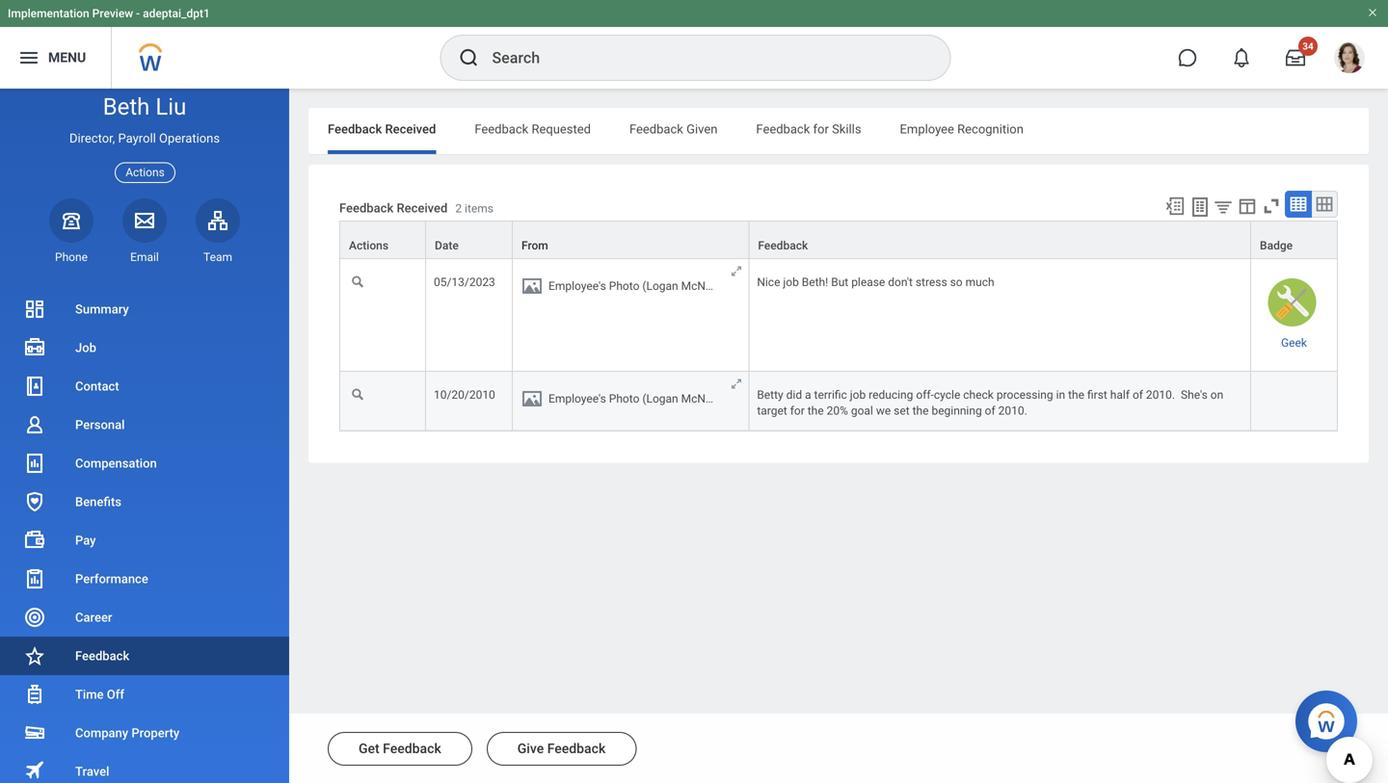 Task type: locate. For each thing, give the bounding box(es) containing it.
of right the half at right
[[1133, 389, 1143, 402]]

employee's photo (logan mcneil) for betty
[[549, 393, 721, 406]]

image image down from on the left top of the page
[[521, 275, 544, 298]]

employee's
[[549, 280, 606, 293], [549, 393, 606, 406]]

she's
[[1181, 389, 1208, 402]]

row containing 10/20/2010
[[339, 372, 1338, 431]]

1 employee's from the top
[[549, 280, 606, 293]]

phone button
[[49, 198, 94, 265]]

received for feedback received 2 items
[[397, 201, 448, 215]]

1 vertical spatial for
[[790, 404, 805, 418]]

of down check
[[985, 404, 996, 418]]

the
[[1068, 389, 1085, 402], [808, 404, 824, 418], [913, 404, 929, 418]]

0 vertical spatial (logan
[[642, 280, 678, 293]]

personal link
[[0, 406, 289, 444]]

10/20/2010
[[434, 389, 495, 402]]

grow image
[[729, 264, 744, 279]]

1 vertical spatial mcneil)
[[681, 393, 721, 406]]

1 photo from the top
[[609, 280, 640, 293]]

2010.
[[1146, 389, 1175, 402], [998, 404, 1028, 418]]

0 vertical spatial employee's
[[549, 280, 606, 293]]

1 vertical spatial employee's photo (logan mcneil)
[[549, 393, 721, 406]]

team beth liu element
[[196, 250, 240, 265]]

0 vertical spatial for
[[813, 122, 829, 136]]

the right in
[[1068, 389, 1085, 402]]

career
[[75, 611, 112, 625]]

requested
[[532, 122, 591, 136]]

job
[[783, 276, 799, 289], [850, 389, 866, 402]]

0 horizontal spatial 2010.
[[998, 404, 1028, 418]]

preview
[[92, 7, 133, 20]]

1 vertical spatial photo
[[609, 393, 640, 406]]

2010. left she's
[[1146, 389, 1175, 402]]

feedback
[[328, 122, 382, 136], [475, 122, 529, 136], [630, 122, 683, 136], [756, 122, 810, 136], [339, 201, 394, 215], [758, 239, 808, 253], [75, 649, 129, 664], [383, 741, 441, 757], [547, 741, 606, 757]]

1 employee's photo (logan mcneil) from the top
[[549, 280, 721, 293]]

mcneil) for nice
[[681, 280, 721, 293]]

1 vertical spatial received
[[397, 201, 448, 215]]

0 horizontal spatial for
[[790, 404, 805, 418]]

badge button
[[1251, 222, 1337, 258]]

received left the 2
[[397, 201, 448, 215]]

career link
[[0, 599, 289, 637]]

1 vertical spatial job
[[850, 389, 866, 402]]

actions down the "feedback received 2 items"
[[349, 239, 389, 253]]

1 row from the top
[[339, 221, 1338, 260]]

row
[[339, 221, 1338, 260], [339, 259, 1338, 372], [339, 372, 1338, 431]]

0 horizontal spatial job
[[783, 276, 799, 289]]

check
[[963, 389, 994, 402]]

1 horizontal spatial actions
[[349, 239, 389, 253]]

nice job beth! but please don't stress so much
[[757, 276, 995, 289]]

beth liu
[[103, 93, 186, 121]]

received
[[385, 122, 436, 136], [397, 201, 448, 215]]

performance link
[[0, 560, 289, 599]]

0 vertical spatial of
[[1133, 389, 1143, 402]]

3 row from the top
[[339, 372, 1338, 431]]

34 button
[[1275, 37, 1318, 79]]

feedback image
[[23, 645, 46, 668]]

2 image image from the top
[[521, 388, 544, 411]]

job up goal
[[850, 389, 866, 402]]

row containing actions
[[339, 221, 1338, 260]]

feedback inside list
[[75, 649, 129, 664]]

off
[[107, 688, 124, 702]]

payroll
[[118, 131, 156, 146]]

1 horizontal spatial the
[[913, 404, 929, 418]]

0 vertical spatial mcneil)
[[681, 280, 721, 293]]

close environment banner image
[[1367, 7, 1379, 18]]

date column header
[[426, 221, 513, 260]]

company
[[75, 726, 128, 741]]

actions button down the "feedback received 2 items"
[[340, 222, 425, 258]]

first
[[1087, 389, 1108, 402]]

0 vertical spatial received
[[385, 122, 436, 136]]

company property image
[[23, 722, 46, 745]]

the down 'off-'
[[913, 404, 929, 418]]

mcneil) left nice
[[681, 280, 721, 293]]

summary
[[75, 302, 129, 317]]

1 vertical spatial image image
[[521, 388, 544, 411]]

0 vertical spatial actions button
[[115, 163, 175, 183]]

travel
[[75, 765, 109, 779]]

phone beth liu element
[[49, 250, 94, 265]]

mcneil)
[[681, 280, 721, 293], [681, 393, 721, 406]]

actions inside "column header"
[[349, 239, 389, 253]]

1 (logan from the top
[[642, 280, 678, 293]]

operations
[[159, 131, 220, 146]]

0 vertical spatial image image
[[521, 275, 544, 298]]

1 horizontal spatial of
[[1133, 389, 1143, 402]]

team link
[[196, 198, 240, 265]]

05/13/2023
[[434, 276, 495, 289]]

1 mcneil) from the top
[[681, 280, 721, 293]]

2 (logan from the top
[[642, 393, 678, 406]]

0 horizontal spatial of
[[985, 404, 996, 418]]

summary link
[[0, 290, 289, 329]]

performance image
[[23, 568, 46, 591]]

row containing 05/13/2023
[[339, 259, 1338, 372]]

actions down director, payroll operations
[[126, 166, 165, 179]]

received up the "feedback received 2 items"
[[385, 122, 436, 136]]

of
[[1133, 389, 1143, 402], [985, 404, 996, 418]]

for inside betty did a terrific job reducing off-cycle check processing in the first half of 2010.  she's on target for the 20% goal we set the beginning of 2010.
[[790, 404, 805, 418]]

phone
[[55, 251, 88, 264]]

processing
[[997, 389, 1053, 402]]

1 vertical spatial employee's
[[549, 393, 606, 406]]

feedback link
[[0, 637, 289, 676]]

0 vertical spatial photo
[[609, 280, 640, 293]]

1 image image from the top
[[521, 275, 544, 298]]

employee recognition
[[900, 122, 1024, 136]]

company property link
[[0, 714, 289, 753]]

toolbar
[[1156, 191, 1338, 221]]

tab list
[[309, 108, 1369, 154]]

job
[[75, 341, 96, 355]]

1 horizontal spatial actions button
[[340, 222, 425, 258]]

view team image
[[206, 209, 229, 232]]

photo
[[609, 280, 640, 293], [609, 393, 640, 406]]

1 vertical spatial 2010.
[[998, 404, 1028, 418]]

email
[[130, 251, 159, 264]]

1 vertical spatial (logan
[[642, 393, 678, 406]]

employee's photo (logan mcneil) cell for betty
[[513, 372, 749, 431]]

employee's photo (logan mcneil) for nice
[[549, 280, 721, 293]]

give
[[517, 741, 544, 757]]

pay link
[[0, 522, 289, 560]]

1 vertical spatial actions
[[349, 239, 389, 253]]

actions inside navigation pane "region"
[[126, 166, 165, 179]]

0 horizontal spatial actions
[[126, 166, 165, 179]]

job image
[[23, 336, 46, 360]]

employee's photo (logan mcneil) cell
[[513, 259, 749, 372], [513, 372, 749, 431]]

notifications large image
[[1232, 48, 1251, 67]]

image image
[[521, 275, 544, 298], [521, 388, 544, 411]]

search image
[[457, 46, 481, 69]]

received inside tab list
[[385, 122, 436, 136]]

the down a
[[808, 404, 824, 418]]

compensation image
[[23, 452, 46, 475]]

list containing summary
[[0, 290, 289, 784]]

0 horizontal spatial the
[[808, 404, 824, 418]]

feedback given
[[630, 122, 718, 136]]

image image right 10/20/2010
[[521, 388, 544, 411]]

contact image
[[23, 375, 46, 398]]

travel link
[[0, 753, 289, 784]]

job right nice
[[783, 276, 799, 289]]

2010. down processing
[[998, 404, 1028, 418]]

mcneil) left betty
[[681, 393, 721, 406]]

0 horizontal spatial actions button
[[115, 163, 175, 183]]

give feedback
[[517, 741, 606, 757]]

skills
[[832, 122, 861, 136]]

actions button down director, payroll operations
[[115, 163, 175, 183]]

geek
[[1281, 337, 1307, 350]]

1 employee's photo (logan mcneil) cell from the top
[[513, 259, 749, 372]]

2 employee's photo (logan mcneil) cell from the top
[[513, 372, 749, 431]]

2 employee's from the top
[[549, 393, 606, 406]]

list
[[0, 290, 289, 784]]

-
[[136, 7, 140, 20]]

justify image
[[17, 46, 40, 69]]

benefits
[[75, 495, 121, 510]]

2 mcneil) from the top
[[681, 393, 721, 406]]

2 photo from the top
[[609, 393, 640, 406]]

cycle
[[934, 389, 961, 402]]

table image
[[1289, 195, 1308, 214]]

0 vertical spatial actions
[[126, 166, 165, 179]]

expand table image
[[1315, 195, 1334, 214]]

actions button inside "column header"
[[340, 222, 425, 258]]

1 horizontal spatial 2010.
[[1146, 389, 1175, 402]]

grow image
[[729, 377, 744, 392]]

0 vertical spatial employee's photo (logan mcneil)
[[549, 280, 721, 293]]

much
[[966, 276, 995, 289]]

did
[[786, 389, 802, 402]]

1 horizontal spatial job
[[850, 389, 866, 402]]

for down did
[[790, 404, 805, 418]]

actions button
[[115, 163, 175, 183], [340, 222, 425, 258]]

cell
[[1251, 372, 1338, 431]]

for left skills
[[813, 122, 829, 136]]

employee's photo (logan mcneil) cell for nice
[[513, 259, 749, 372]]

half
[[1110, 389, 1130, 402]]

0 vertical spatial 2010.
[[1146, 389, 1175, 402]]

implementation
[[8, 7, 89, 20]]

2 row from the top
[[339, 259, 1338, 372]]

1 vertical spatial actions button
[[340, 222, 425, 258]]

2 employee's photo (logan mcneil) from the top
[[549, 393, 721, 406]]

liu
[[156, 93, 186, 121]]

personal image
[[23, 414, 46, 437]]

for
[[813, 122, 829, 136], [790, 404, 805, 418]]

benefits link
[[0, 483, 289, 522]]

export to worksheets image
[[1189, 196, 1212, 219]]

(logan
[[642, 280, 678, 293], [642, 393, 678, 406]]



Task type: vqa. For each thing, say whether or not it's contained in the screenshot.
question image
no



Task type: describe. For each thing, give the bounding box(es) containing it.
tab list containing feedback received
[[309, 108, 1369, 154]]

employee
[[900, 122, 954, 136]]

implementation preview -   adeptai_dpt1
[[8, 7, 210, 20]]

pay
[[75, 534, 96, 548]]

pay image
[[23, 529, 46, 552]]

1 horizontal spatial for
[[813, 122, 829, 136]]

beth!
[[802, 276, 828, 289]]

nice
[[757, 276, 780, 289]]

0 vertical spatial job
[[783, 276, 799, 289]]

job inside betty did a terrific job reducing off-cycle check processing in the first half of 2010.  she's on target for the 20% goal we set the beginning of 2010.
[[850, 389, 866, 402]]

items
[[465, 202, 494, 215]]

feedback inside popup button
[[758, 239, 808, 253]]

but
[[831, 276, 849, 289]]

beth
[[103, 93, 150, 121]]

(logan for betty
[[642, 393, 678, 406]]

2 horizontal spatial the
[[1068, 389, 1085, 402]]

betty did a terrific job reducing off-cycle check processing in the first half of 2010.  she's on target for the 20% goal we set the beginning of 2010.
[[757, 389, 1227, 418]]

director, payroll operations
[[69, 131, 220, 146]]

set
[[894, 404, 910, 418]]

feedback column header
[[749, 221, 1251, 260]]

time off
[[75, 688, 124, 702]]

mail image
[[133, 209, 156, 232]]

received for feedback received
[[385, 122, 436, 136]]

row for received
[[339, 259, 1338, 372]]

get feedback button
[[328, 733, 472, 766]]

feedback for skills
[[756, 122, 861, 136]]

row for liu
[[339, 221, 1338, 260]]

34
[[1303, 40, 1314, 52]]

inbox large image
[[1286, 48, 1305, 67]]

reducing
[[869, 389, 913, 402]]

contact link
[[0, 367, 289, 406]]

director,
[[69, 131, 115, 146]]

terrific
[[814, 389, 847, 402]]

mcneil) for betty
[[681, 393, 721, 406]]

betty
[[757, 389, 783, 402]]

get
[[359, 741, 380, 757]]

fullscreen image
[[1261, 196, 1282, 217]]

on
[[1211, 389, 1224, 402]]

email button
[[122, 198, 167, 265]]

adeptai_dpt1
[[143, 7, 210, 20]]

image image for 05/13/2023
[[521, 275, 544, 298]]

recognition
[[957, 122, 1024, 136]]

beginning
[[932, 404, 982, 418]]

don't
[[888, 276, 913, 289]]

(logan for nice
[[642, 280, 678, 293]]

click to view/edit grid preferences image
[[1237, 196, 1258, 217]]

photo for 10/20/2010
[[609, 393, 640, 406]]

property
[[131, 726, 180, 741]]

Search Workday  search field
[[492, 37, 911, 79]]

time off link
[[0, 676, 289, 714]]

employee's for 10/20/2010
[[549, 393, 606, 406]]

feedback requested
[[475, 122, 591, 136]]

menu banner
[[0, 0, 1388, 89]]

get feedback
[[359, 741, 441, 757]]

image image for 10/20/2010
[[521, 388, 544, 411]]

given
[[687, 122, 718, 136]]

company property
[[75, 726, 180, 741]]

employee's for 05/13/2023
[[549, 280, 606, 293]]

export to excel image
[[1165, 196, 1186, 217]]

20%
[[827, 404, 848, 418]]

email beth liu element
[[122, 250, 167, 265]]

contact
[[75, 379, 119, 394]]

off-
[[916, 389, 934, 402]]

actions column header
[[339, 221, 426, 260]]

1 vertical spatial of
[[985, 404, 996, 418]]

so
[[950, 276, 963, 289]]

summary image
[[23, 298, 46, 321]]

photo for 05/13/2023
[[609, 280, 640, 293]]

give feedback button
[[487, 733, 637, 766]]

feedback button
[[749, 222, 1250, 258]]

phone image
[[58, 209, 85, 232]]

actions button inside navigation pane "region"
[[115, 163, 175, 183]]

geek link
[[1281, 333, 1307, 350]]

we
[[876, 404, 891, 418]]

time
[[75, 688, 104, 702]]

compensation
[[75, 457, 157, 471]]

performance
[[75, 572, 148, 587]]

badge
[[1260, 239, 1293, 253]]

date button
[[426, 222, 512, 258]]

select to filter grid data image
[[1213, 197, 1234, 217]]

job link
[[0, 329, 289, 367]]

target
[[757, 404, 787, 418]]

compensation link
[[0, 444, 289, 483]]

from button
[[513, 222, 748, 258]]

date
[[435, 239, 459, 253]]

please
[[851, 276, 885, 289]]

time off image
[[23, 684, 46, 707]]

menu button
[[0, 27, 111, 89]]

goal
[[851, 404, 873, 418]]

a
[[805, 389, 811, 402]]

in
[[1056, 389, 1065, 402]]

benefits image
[[23, 491, 46, 514]]

badge image
[[1268, 279, 1316, 327]]

menu
[[48, 50, 86, 66]]

personal
[[75, 418, 125, 432]]

team
[[203, 251, 232, 264]]

2
[[455, 202, 462, 215]]

feedback received
[[328, 122, 436, 136]]

travel image
[[23, 759, 46, 782]]

from
[[522, 239, 548, 253]]

feedback received 2 items
[[339, 201, 494, 215]]

profile logan mcneil image
[[1334, 42, 1365, 77]]

navigation pane region
[[0, 89, 289, 784]]

stress
[[916, 276, 947, 289]]

career image
[[23, 606, 46, 630]]



